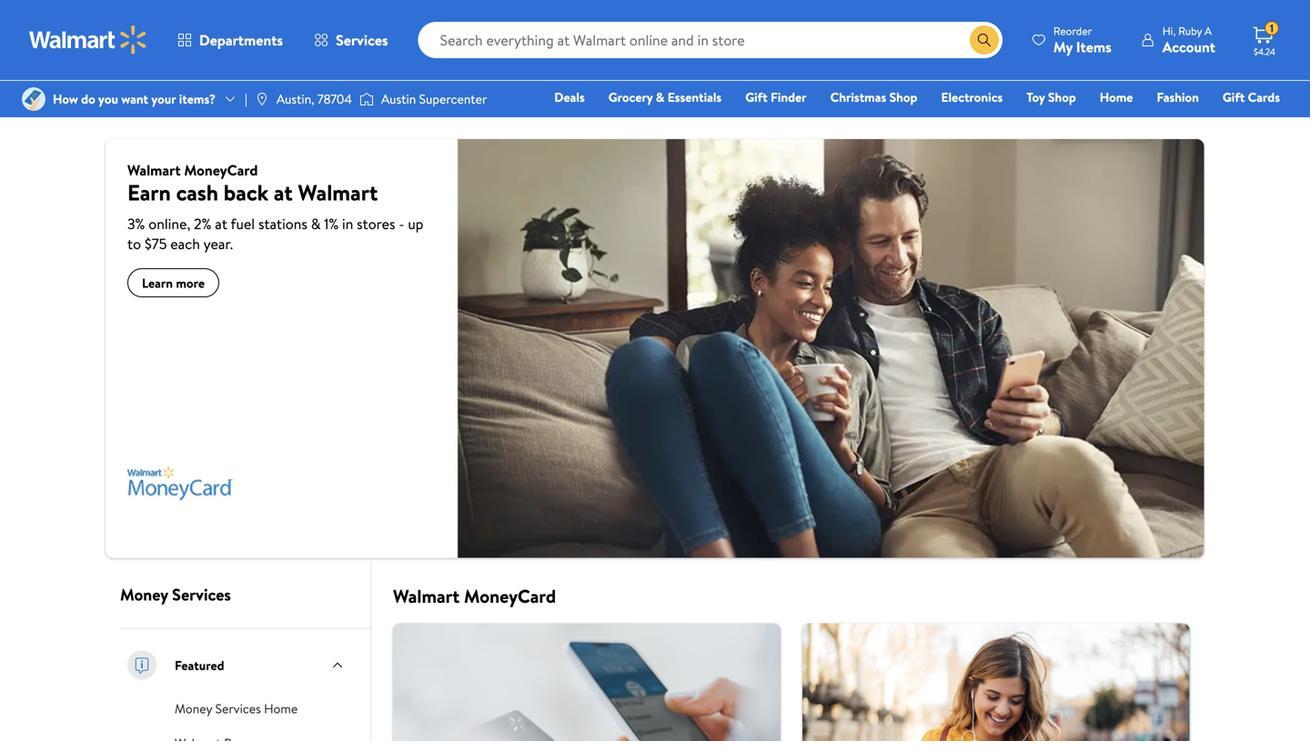Task type: describe. For each thing, give the bounding box(es) containing it.
$75
[[145, 234, 167, 254]]

you
[[98, 90, 118, 108]]

1 horizontal spatial walmart
[[298, 177, 378, 208]]

walmart moneycard
[[393, 584, 556, 609]]

money for money services home
[[175, 700, 212, 718]]

ruby
[[1179, 23, 1202, 39]]

grocery
[[609, 88, 653, 106]]

electronics
[[941, 88, 1003, 106]]

shop for christmas shop
[[890, 88, 918, 106]]

debit
[[1171, 114, 1202, 131]]

austin,
[[276, 90, 314, 108]]

cash
[[176, 177, 218, 208]]

walmart for walmart moneycard
[[393, 584, 460, 609]]

money services
[[120, 584, 231, 607]]

1 list item from the left
[[382, 624, 792, 742]]

one debit link
[[1133, 113, 1211, 132]]

78704
[[317, 90, 352, 108]]

2%
[[194, 214, 212, 234]]

one
[[1141, 114, 1168, 131]]

featured
[[175, 657, 224, 675]]

1%
[[324, 214, 339, 234]]

electronics link
[[933, 87, 1011, 107]]

online,
[[149, 214, 190, 234]]

essentials
[[668, 88, 722, 106]]

walmart+
[[1226, 114, 1280, 131]]

toy shop
[[1027, 88, 1076, 106]]

home link
[[1092, 87, 1142, 107]]

items?
[[179, 90, 216, 108]]

hi,
[[1163, 23, 1176, 39]]

grocery & essentials link
[[600, 87, 730, 107]]

Search search field
[[418, 22, 1003, 58]]

austin
[[381, 90, 416, 108]]

departments
[[199, 30, 283, 50]]

cards
[[1248, 88, 1280, 106]]

1
[[1270, 21, 1274, 36]]

reorder
[[1054, 23, 1092, 39]]

home inside the home link
[[1100, 88, 1133, 106]]

gift cards registry
[[1071, 88, 1280, 131]]

1 horizontal spatial at
[[274, 177, 293, 208]]

shop for toy shop
[[1048, 88, 1076, 106]]

learn
[[142, 274, 173, 292]]

$4.24
[[1254, 45, 1276, 58]]

up
[[408, 214, 424, 234]]

walmart moneycard earn cash back at walmart 3% online, 2% at fuel stations & 1% in stores - up to $75 each year.
[[127, 160, 424, 254]]

gift for cards
[[1223, 88, 1245, 106]]

walmart moneycard. image
[[127, 432, 232, 537]]

reorder my items
[[1054, 23, 1112, 57]]

finder
[[771, 88, 807, 106]]

services for money services
[[172, 584, 231, 607]]

gift for finder
[[745, 88, 768, 106]]

search icon image
[[977, 33, 992, 47]]

registry link
[[1063, 113, 1125, 132]]

back
[[224, 177, 269, 208]]

account
[[1163, 37, 1216, 57]]

items
[[1076, 37, 1112, 57]]

moneycard for walmart moneycard
[[464, 584, 556, 609]]

grocery & essentials
[[609, 88, 722, 106]]

& inside walmart moneycard earn cash back at walmart 3% online, 2% at fuel stations & 1% in stores - up to $75 each year.
[[311, 214, 321, 234]]



Task type: vqa. For each thing, say whether or not it's contained in the screenshot.
Cards
yes



Task type: locate. For each thing, give the bounding box(es) containing it.
fashion link
[[1149, 87, 1207, 107]]

shop right christmas
[[890, 88, 918, 106]]

 image
[[255, 92, 269, 106]]

1 vertical spatial moneycard
[[464, 584, 556, 609]]

list
[[382, 624, 1201, 742]]

0 horizontal spatial moneycard
[[184, 160, 258, 180]]

1 horizontal spatial  image
[[359, 90, 374, 108]]

1 shop from the left
[[890, 88, 918, 106]]

my
[[1054, 37, 1073, 57]]

services up 78704
[[336, 30, 388, 50]]

deals link
[[546, 87, 593, 107]]

Walmart Site-Wide search field
[[418, 22, 1003, 58]]

how
[[53, 90, 78, 108]]

 image right 78704
[[359, 90, 374, 108]]

christmas shop
[[830, 88, 918, 106]]

christmas
[[830, 88, 887, 106]]

gift cards link
[[1215, 87, 1289, 107]]

services up featured
[[172, 584, 231, 607]]

1 horizontal spatial shop
[[1048, 88, 1076, 106]]

2 horizontal spatial walmart
[[393, 584, 460, 609]]

1 vertical spatial at
[[215, 214, 227, 234]]

do
[[81, 90, 95, 108]]

gift left finder
[[745, 88, 768, 106]]

&
[[656, 88, 665, 106], [311, 214, 321, 234]]

fuel
[[231, 214, 255, 234]]

2 vertical spatial services
[[215, 700, 261, 718]]

shop right toy
[[1048, 88, 1076, 106]]

home inside money services home link
[[264, 700, 298, 718]]

list item
[[382, 624, 792, 742], [792, 624, 1201, 742]]

walmart image
[[29, 25, 147, 55]]

at up stations
[[274, 177, 293, 208]]

0 horizontal spatial walmart
[[127, 160, 181, 180]]

0 vertical spatial &
[[656, 88, 665, 106]]

money services home
[[175, 700, 298, 718]]

gift left cards
[[1223, 88, 1245, 106]]

0 vertical spatial services
[[336, 30, 388, 50]]

featured image
[[124, 648, 160, 684]]

a
[[1205, 23, 1212, 39]]

1 horizontal spatial money
[[175, 700, 212, 718]]

0 horizontal spatial at
[[215, 214, 227, 234]]

gift
[[745, 88, 768, 106], [1223, 88, 1245, 106]]

1 vertical spatial home
[[264, 700, 298, 718]]

walmart+ link
[[1218, 113, 1289, 132]]

gift finder link
[[737, 87, 815, 107]]

services button
[[299, 18, 404, 62]]

gift finder
[[745, 88, 807, 106]]

walmart
[[127, 160, 181, 180], [298, 177, 378, 208], [393, 584, 460, 609]]

fashion
[[1157, 88, 1199, 106]]

home
[[1100, 88, 1133, 106], [264, 700, 298, 718]]

money up featured image
[[120, 584, 168, 607]]

at right 2%
[[215, 214, 227, 234]]

 image left how at left
[[22, 87, 45, 111]]

moneycard for walmart moneycard earn cash back at walmart 3% online, 2% at fuel stations & 1% in stores - up to $75 each year.
[[184, 160, 258, 180]]

 image for how do you want your items?
[[22, 87, 45, 111]]

departments button
[[162, 18, 299, 62]]

2 gift from the left
[[1223, 88, 1245, 106]]

earn
[[127, 177, 171, 208]]

one debit
[[1141, 114, 1202, 131]]

-
[[399, 214, 404, 234]]

year.
[[204, 234, 233, 254]]

more
[[176, 274, 205, 292]]

to
[[127, 234, 141, 254]]

want
[[121, 90, 148, 108]]

0 vertical spatial money
[[120, 584, 168, 607]]

1 horizontal spatial &
[[656, 88, 665, 106]]

 image for austin supercenter
[[359, 90, 374, 108]]

 image
[[22, 87, 45, 111], [359, 90, 374, 108]]

supercenter
[[419, 90, 487, 108]]

1 gift from the left
[[745, 88, 768, 106]]

0 horizontal spatial home
[[264, 700, 298, 718]]

in
[[342, 214, 353, 234]]

your
[[151, 90, 176, 108]]

services
[[336, 30, 388, 50], [172, 584, 231, 607], [215, 700, 261, 718]]

services for money services home
[[215, 700, 261, 718]]

0 horizontal spatial &
[[311, 214, 321, 234]]

how do you want your items?
[[53, 90, 216, 108]]

2 shop from the left
[[1048, 88, 1076, 106]]

stations
[[258, 214, 307, 234]]

0 horizontal spatial gift
[[745, 88, 768, 106]]

1 vertical spatial money
[[175, 700, 212, 718]]

1 vertical spatial services
[[172, 584, 231, 607]]

2 list item from the left
[[792, 624, 1201, 742]]

moneycard
[[184, 160, 258, 180], [464, 584, 556, 609]]

christmas shop link
[[822, 87, 926, 107]]

3%
[[127, 214, 145, 234]]

deals
[[554, 88, 585, 106]]

1 horizontal spatial moneycard
[[464, 584, 556, 609]]

shop
[[890, 88, 918, 106], [1048, 88, 1076, 106]]

at
[[274, 177, 293, 208], [215, 214, 227, 234]]

& right grocery
[[656, 88, 665, 106]]

registry
[[1071, 114, 1117, 131]]

1 horizontal spatial gift
[[1223, 88, 1245, 106]]

stores
[[357, 214, 395, 234]]

walmart for walmart moneycard earn cash back at walmart 3% online, 2% at fuel stations & 1% in stores - up to $75 each year.
[[127, 160, 181, 180]]

0 vertical spatial at
[[274, 177, 293, 208]]

each
[[170, 234, 200, 254]]

money down featured
[[175, 700, 212, 718]]

0 vertical spatial moneycard
[[184, 160, 258, 180]]

services down featured
[[215, 700, 261, 718]]

toy shop link
[[1019, 87, 1084, 107]]

0 horizontal spatial money
[[120, 584, 168, 607]]

learn more
[[142, 274, 205, 292]]

austin, 78704
[[276, 90, 352, 108]]

money
[[120, 584, 168, 607], [175, 700, 212, 718]]

toy
[[1027, 88, 1045, 106]]

austin supercenter
[[381, 90, 487, 108]]

learn more link
[[127, 268, 219, 298]]

& left 1%
[[311, 214, 321, 234]]

money for money services
[[120, 584, 168, 607]]

moneycard inside walmart moneycard earn cash back at walmart 3% online, 2% at fuel stations & 1% in stores - up to $75 each year.
[[184, 160, 258, 180]]

0 horizontal spatial shop
[[890, 88, 918, 106]]

services inside dropdown button
[[336, 30, 388, 50]]

0 vertical spatial home
[[1100, 88, 1133, 106]]

gift inside "gift cards registry"
[[1223, 88, 1245, 106]]

money services home link
[[175, 699, 298, 719]]

1 horizontal spatial home
[[1100, 88, 1133, 106]]

0 horizontal spatial  image
[[22, 87, 45, 111]]

hi, ruby a account
[[1163, 23, 1216, 57]]

1 vertical spatial &
[[311, 214, 321, 234]]

|
[[245, 90, 247, 108]]



